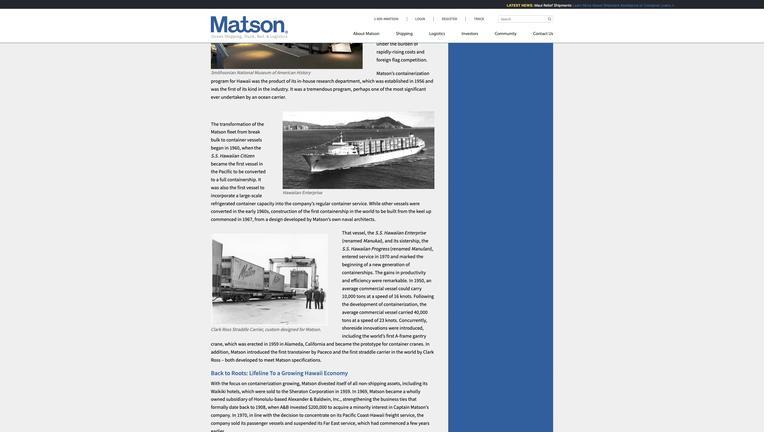 Task type: vqa. For each thing, say whether or not it's contained in the screenshot.
sistership,
yes



Task type: locate. For each thing, give the bounding box(es) containing it.
0 horizontal spatial on
[[241, 380, 247, 387]]

were up the honolulu-
[[255, 388, 265, 395]]

hawaiian inside the transformation of the matson fleet from break bulk to container vessels began in 1960, when the s.s. hawaiian citizen became the first vessel in the pacific to be converted to a full containership. it was also the first vessel to incorporate a large-scale refrigerated container capacity into the company's regular container service. while other vessels were converted in the early 1960s, construction of the first containership in the world to be built from the keel up commenced in 1967, from a design developed by matson's own naval architects.
[[220, 153, 239, 159]]

converted down refrigerated
[[211, 208, 232, 215]]

refrigerated
[[211, 200, 235, 207]]

matson's left own
[[313, 216, 331, 223]]

first down citizen
[[236, 161, 244, 167]]

containerization,
[[384, 301, 419, 308]]

gains
[[384, 269, 395, 276]]

None search field
[[498, 15, 553, 23]]

meet
[[264, 357, 275, 363]]

1 vertical spatial speed
[[361, 317, 373, 324]]

in down date
[[232, 412, 236, 419]]

ross left –
[[211, 357, 221, 363]]

vessels up built
[[394, 200, 409, 207]]

was inside the transformation of the matson fleet from break bulk to container vessels began in 1960, when the s.s. hawaiian citizen became the first vessel in the pacific to be converted to a full containership. it was also the first vessel to incorporate a large-scale refrigerated container capacity into the company's regular container service. while other vessels were converted in the early 1960s, construction of the first containership in the world to be built from the keel up commenced in 1967, from a design developed by matson's own naval architects.
[[211, 184, 219, 191]]

0 horizontal spatial hawaii
[[237, 78, 251, 84]]

–
[[222, 357, 224, 363]]

0 vertical spatial it
[[290, 86, 293, 92]]

kind
[[248, 86, 257, 92]]

the down new
[[375, 269, 383, 276]]

1 horizontal spatial be
[[381, 208, 386, 215]]

lifeline
[[249, 370, 269, 377]]

1 horizontal spatial enterprise
[[405, 230, 426, 236]]

pacific up full
[[219, 169, 232, 175]]

0 horizontal spatial knots.
[[385, 317, 398, 324]]

an right 1950,
[[426, 277, 432, 284]]

about inside about matson link
[[353, 32, 365, 36]]

first left the straddle
[[350, 349, 358, 355]]

2 vertical spatial became
[[386, 388, 402, 395]]

including inside the ), entered service in 1970 and marked the beginning of a new generation of containerships. the gains in productivity and efficiency were remarkable. in 1950, an average commercial vessel could carry 10,000 tons at a speed of 16 knots. following the development of containerization, the average commercial vessel carried 40,000 tons at a speed of 23 knots. concurrently, shoreside innovations were introduced, including the world's first a-frame gantry crane, which was erected in 1959 in alameda, california and became the prototype for container cranes. in addition, matson introduced the first transtainer by paceco and the first straddle carrier in the world by clark ross – both developed to meet matson specifications.
[[342, 333, 362, 339]]

was up one
[[376, 78, 384, 84]]

1 horizontal spatial at
[[367, 293, 371, 300]]

including up wholly
[[402, 380, 422, 387]]

became down shoreside
[[335, 341, 352, 347]]

0 horizontal spatial sold
[[231, 420, 240, 427]]

with
[[211, 380, 220, 387]]

1950,
[[414, 277, 425, 284]]

0 vertical spatial an
[[252, 94, 257, 100]]

service
[[359, 254, 374, 260]]

erected
[[247, 341, 263, 347]]

were up a-
[[389, 325, 399, 332]]

converted up containership.
[[245, 169, 266, 175]]

progress
[[371, 246, 389, 252]]

speed left "16"
[[375, 293, 388, 300]]

most
[[393, 86, 404, 92]]

1 horizontal spatial knots.
[[400, 293, 413, 300]]

which inside matson's containerization program for hawaii was the product of its in-house research department, which was established in 1956 and was the first of its kind in the industry. it was a tremendous program, perhaps one of the most significant ever undertaken by an ocean carrier.
[[362, 78, 375, 84]]

commenced down 'freight'
[[380, 420, 406, 427]]

1 horizontal spatial became
[[335, 341, 352, 347]]

2 horizontal spatial matson's
[[411, 404, 429, 411]]

matson's up established
[[377, 70, 395, 76]]

hawaii up had
[[370, 412, 385, 419]]

following
[[414, 293, 434, 300]]

0 vertical spatial when
[[242, 145, 253, 151]]

be up containership.
[[239, 169, 244, 175]]

from down the "1960s,"
[[255, 216, 265, 223]]

1 vertical spatial an
[[426, 277, 432, 284]]

tons
[[357, 293, 366, 300], [342, 317, 351, 324]]

matson.
[[306, 327, 321, 333]]

of down marked
[[406, 262, 410, 268]]

marked
[[400, 254, 416, 260]]

design
[[269, 216, 283, 223]]

1 vertical spatial tons
[[342, 317, 351, 324]]

enterprise up the company's
[[302, 190, 322, 196]]

containerships.
[[342, 269, 374, 276]]

containerization
[[396, 70, 430, 76], [248, 380, 282, 387]]

container inside the ), entered service in 1970 and marked the beginning of a new generation of containerships. the gains in productivity and efficiency were remarkable. in 1950, an average commercial vessel could carry 10,000 tons at a speed of 16 knots. following the development of containerization, the average commercial vessel carried 40,000 tons at a speed of 23 knots. concurrently, shoreside innovations were introduced, including the world's first a-frame gantry crane, which was erected in 1959 in alameda, california and became the prototype for container cranes. in addition, matson introduced the first transtainer by paceco and the first straddle carrier in the world by clark ross – both developed to meet matson specifications.
[[389, 341, 409, 347]]

0 horizontal spatial it
[[258, 176, 261, 183]]

business
[[381, 396, 399, 403]]

2 vertical spatial matson's
[[411, 404, 429, 411]]

american
[[277, 70, 296, 76]]

0 vertical spatial (renamed
[[342, 238, 362, 244]]

0 vertical spatial commenced
[[211, 216, 237, 223]]

2 vertical spatial vessels
[[269, 420, 284, 427]]

0 vertical spatial for
[[230, 78, 236, 84]]

first down the 1959
[[279, 349, 287, 355]]

world down 'cranes.'
[[404, 349, 416, 355]]

ocean
[[258, 94, 271, 100]]

0 vertical spatial tons
[[357, 293, 366, 300]]

knots. down could
[[400, 293, 413, 300]]

matson's down that
[[411, 404, 429, 411]]

developed down introduced on the left of page
[[236, 357, 258, 363]]

1 horizontal spatial the
[[375, 269, 383, 276]]

subsidiary
[[226, 396, 248, 403]]

(renamed
[[342, 238, 362, 244], [390, 246, 411, 252]]

0 vertical spatial ),
[[381, 238, 384, 244]]

0 vertical spatial commercial
[[359, 285, 384, 292]]

first up undertaken
[[228, 86, 236, 92]]

could
[[399, 285, 410, 292]]

the inside the transformation of the matson fleet from break bulk to container vessels began in 1960, when the s.s. hawaiian citizen became the first vessel in the pacific to be converted to a full containership. it was also the first vessel to incorporate a large-scale refrigerated container capacity into the company's regular container service. while other vessels were converted in the early 1960s, construction of the first containership in the world to be built from the keel up commenced in 1967, from a design developed by matson's own naval architects.
[[211, 121, 219, 127]]

which inside the ), entered service in 1970 and marked the beginning of a new generation of containerships. the gains in productivity and efficiency were remarkable. in 1950, an average commercial vessel could carry 10,000 tons at a speed of 16 knots. following the development of containerization, the average commercial vessel carried 40,000 tons at a speed of 23 knots. concurrently, shoreside innovations were introduced, including the world's first a-frame gantry crane, which was erected in 1959 in alameda, california and became the prototype for container cranes. in addition, matson introduced the first transtainer by paceco and the first straddle carrier in the world by clark ross – both developed to meet matson specifications.
[[225, 341, 237, 347]]

capacity
[[257, 200, 274, 207]]

hawaii down national
[[237, 78, 251, 84]]

1 vertical spatial be
[[381, 208, 386, 215]]

2 horizontal spatial vessels
[[394, 200, 409, 207]]

shipping
[[368, 380, 386, 387]]

economy
[[324, 370, 348, 377]]

service,
[[400, 412, 416, 419], [341, 420, 357, 427]]

community
[[495, 32, 517, 36]]

clark down 'cranes.'
[[423, 349, 434, 355]]

established
[[385, 78, 409, 84]]

and up generation
[[391, 254, 399, 260]]

community link
[[487, 29, 525, 40]]

1 horizontal spatial including
[[402, 380, 422, 387]]

1 vertical spatial world
[[404, 349, 416, 355]]

and inside with the focus on containerization growing, matson divested itself of all non-shipping assets, including its waikiki hotels, which were sold to the sheraton corporation in 1959. in 1969, matson became a wholly owned subsidiary of honolulu-based alexander & baldwin, inc., strengthening the business ties that formally date back to 1908, when a&b invested $200,000 to acquire a minority interest in captain matson's company. in 1970, in line with the decision to concentrate on its pacific coast-hawaii freight service, the company sold its passenger vessels and suspended its far east service, which had commenced a few years earlier.
[[285, 420, 293, 427]]

4matson
[[384, 17, 399, 21]]

world up architects.
[[363, 208, 375, 215]]

vessels inside with the focus on containerization growing, matson divested itself of all non-shipping assets, including its waikiki hotels, which were sold to the sheraton corporation in 1959. in 1969, matson became a wholly owned subsidiary of honolulu-based alexander & baldwin, inc., strengthening the business ties that formally date back to 1908, when a&b invested $200,000 to acquire a minority interest in captain matson's company. in 1970, in line with the decision to concentrate on its pacific coast-hawaii freight service, the company sold its passenger vessels and suspended its far east service, which had commenced a few years earlier.
[[269, 420, 284, 427]]

shoreside
[[342, 325, 362, 332]]

0 horizontal spatial ),
[[381, 238, 384, 244]]

of down the company's
[[298, 208, 302, 215]]

it right industry.
[[290, 86, 293, 92]]

us
[[549, 32, 553, 36]]

track link
[[466, 17, 484, 21]]

containerization down lifeline
[[248, 380, 282, 387]]

23
[[380, 317, 384, 324]]

became inside the transformation of the matson fleet from break bulk to container vessels began in 1960, when the s.s. hawaiian citizen became the first vessel in the pacific to be converted to a full containership. it was also the first vessel to incorporate a large-scale refrigerated container capacity into the company's regular container service. while other vessels were converted in the early 1960s, construction of the first containership in the world to be built from the keel up commenced in 1967, from a design developed by matson's own naval architects.
[[211, 161, 227, 167]]

1 vertical spatial developed
[[236, 357, 258, 363]]

1 vertical spatial converted
[[211, 208, 232, 215]]

or
[[635, 3, 639, 7]]

1 vertical spatial hawaii
[[305, 370, 323, 377]]

at up shoreside
[[352, 317, 356, 324]]

for down the smithsonian
[[230, 78, 236, 84]]

was left 'erected'
[[238, 341, 246, 347]]

transformation
[[220, 121, 251, 127]]

developed inside the ), entered service in 1970 and marked the beginning of a new generation of containerships. the gains in productivity and efficiency were remarkable. in 1950, an average commercial vessel could carry 10,000 tons at a speed of 16 knots. following the development of containerization, the average commercial vessel carried 40,000 tons at a speed of 23 knots. concurrently, shoreside innovations were introduced, including the world's first a-frame gantry crane, which was erected in 1959 in alameda, california and became the prototype for container cranes. in addition, matson introduced the first transtainer by paceco and the first straddle carrier in the world by clark ross – both developed to meet matson specifications.
[[236, 357, 258, 363]]

1 vertical spatial average
[[342, 309, 358, 316]]

ever
[[211, 94, 220, 100]]

0 vertical spatial including
[[342, 333, 362, 339]]

alexander
[[288, 396, 309, 403]]

of left the 23 in the bottom of the page
[[374, 317, 379, 324]]

enterprise up sistership,
[[405, 230, 426, 236]]

0 vertical spatial matson's
[[377, 70, 395, 76]]

in
[[409, 277, 413, 284], [426, 341, 430, 347], [352, 388, 356, 395], [232, 412, 236, 419]]

0 horizontal spatial became
[[211, 161, 227, 167]]

0 horizontal spatial the
[[211, 121, 219, 127]]

container up containership
[[332, 200, 351, 207]]

0 vertical spatial on
[[241, 380, 247, 387]]

assistance
[[616, 3, 634, 7]]

vessel down containerization,
[[385, 309, 398, 316]]

was left the also
[[211, 184, 219, 191]]

sold up the honolulu-
[[266, 388, 275, 395]]

matson's inside with the focus on containerization growing, matson divested itself of all non-shipping assets, including its waikiki hotels, which were sold to the sheraton corporation in 1959. in 1969, matson became a wholly owned subsidiary of honolulu-based alexander & baldwin, inc., strengthening the business ties that formally date back to 1908, when a&b invested $200,000 to acquire a minority interest in captain matson's company. in 1970, in line with the decision to concentrate on its pacific coast-hawaii freight service, the company sold its passenger vessels and suspended its far east service, which had commenced a few years earlier.
[[411, 404, 429, 411]]

1 horizontal spatial an
[[426, 277, 432, 284]]

1 horizontal spatial pacific
[[343, 412, 356, 419]]

were
[[410, 200, 420, 207], [372, 277, 382, 284], [389, 325, 399, 332], [255, 388, 265, 395]]

0 vertical spatial speed
[[375, 293, 388, 300]]

designed
[[280, 327, 298, 333]]

top menu navigation
[[353, 29, 553, 40]]

service.
[[352, 200, 368, 207]]

0 horizontal spatial commenced
[[211, 216, 237, 223]]

pacific down acquire
[[343, 412, 356, 419]]

1 vertical spatial ross
[[211, 357, 221, 363]]

large-
[[240, 192, 252, 199]]

program
[[211, 78, 229, 84]]

company.
[[211, 412, 231, 419]]

0 horizontal spatial pacific
[[219, 169, 232, 175]]

hawaii down specifications.
[[305, 370, 323, 377]]

an down kind
[[252, 94, 257, 100]]

1 horizontal spatial on
[[330, 412, 336, 419]]

0 horizontal spatial service,
[[341, 420, 357, 427]]

0 horizontal spatial be
[[239, 169, 244, 175]]

0 vertical spatial at
[[367, 293, 371, 300]]

invested
[[290, 404, 307, 411]]

1 vertical spatial about
[[353, 32, 365, 36]]

), inside that vessel, the s.s. hawaiian enterprise (renamed manukai ), and its sistership, the s.s. hawaiian progress (renamed manulani
[[381, 238, 384, 244]]

0 vertical spatial s.s.
[[211, 153, 219, 159]]

commenced down refrigerated
[[211, 216, 237, 223]]

0 horizontal spatial for
[[230, 78, 236, 84]]

custom
[[265, 327, 279, 333]]

and right paceco at the bottom of the page
[[333, 349, 341, 355]]

for up the carrier
[[382, 341, 388, 347]]

matson inside top menu navigation
[[366, 32, 380, 36]]

2 horizontal spatial s.s.
[[375, 230, 383, 236]]

1 vertical spatial including
[[402, 380, 422, 387]]

1 horizontal spatial when
[[268, 404, 279, 411]]

a up shoreside
[[357, 317, 360, 324]]

matson's inside the transformation of the matson fleet from break bulk to container vessels began in 1960, when the s.s. hawaiian citizen became the first vessel in the pacific to be converted to a full containership. it was also the first vessel to incorporate a large-scale refrigerated container capacity into the company's regular container service. while other vessels were converted in the early 1960s, construction of the first containership in the world to be built from the keel up commenced in 1967, from a design developed by matson's own naval architects.
[[313, 216, 331, 223]]

when up with
[[268, 404, 279, 411]]

1 vertical spatial became
[[335, 341, 352, 347]]

years
[[419, 420, 430, 427]]

1908,
[[256, 404, 267, 411]]

1 horizontal spatial about
[[588, 3, 598, 7]]

including down shoreside
[[342, 333, 362, 339]]

from down transformation
[[237, 129, 247, 135]]

1 horizontal spatial (renamed
[[390, 246, 411, 252]]

commercial down development
[[359, 309, 384, 316]]

freight
[[386, 412, 399, 419]]

0 vertical spatial hawaii
[[237, 78, 251, 84]]

matson's
[[377, 70, 395, 76], [313, 216, 331, 223], [411, 404, 429, 411]]

matson's containerization program for hawaii was the product of its in-house research department, which was established in 1956 and was the first of its kind in the industry. it was a tremendous program, perhaps one of the most significant ever undertaken by an ocean carrier.
[[211, 70, 433, 100]]

speed up innovations at the bottom of the page
[[361, 317, 373, 324]]

hawaiian enterprise
[[283, 190, 322, 196]]

vessel up scale
[[246, 184, 259, 191]]

2 horizontal spatial became
[[386, 388, 402, 395]]

for inside matson's containerization program for hawaii was the product of its in-house research department, which was established in 1956 and was the first of its kind in the industry. it was a tremendous program, perhaps one of the most significant ever undertaken by an ocean carrier.
[[230, 78, 236, 84]]

and inside matson's containerization program for hawaii was the product of its in-house research department, which was established in 1956 and was the first of its kind in the industry. it was a tremendous program, perhaps one of the most significant ever undertaken by an ocean carrier.
[[425, 78, 433, 84]]

when
[[242, 145, 253, 151], [268, 404, 279, 411]]

0 horizontal spatial about
[[353, 32, 365, 36]]

a right to
[[277, 370, 280, 377]]

0 vertical spatial sold
[[266, 388, 275, 395]]

coast-
[[357, 412, 370, 419]]

hawaiian up the company's
[[283, 190, 301, 196]]

vessels
[[247, 137, 262, 143], [394, 200, 409, 207], [269, 420, 284, 427]]

1 vertical spatial from
[[398, 208, 408, 215]]

ross left straddle
[[222, 327, 231, 333]]

by inside the transformation of the matson fleet from break bulk to container vessels began in 1960, when the s.s. hawaiian citizen became the first vessel in the pacific to be converted to a full containership. it was also the first vessel to incorporate a large-scale refrigerated container capacity into the company's regular container service. while other vessels were converted in the early 1960s, construction of the first containership in the world to be built from the keel up commenced in 1967, from a design developed by matson's own naval architects.
[[307, 216, 312, 223]]

gantry
[[413, 333, 426, 339]]

1 horizontal spatial vessels
[[269, 420, 284, 427]]

s.s. up manukai
[[375, 230, 383, 236]]

carrier
[[377, 349, 390, 355]]

average up 10,000
[[342, 285, 358, 292]]

roots:
[[232, 370, 248, 377]]

an inside matson's containerization program for hawaii was the product of its in-house research department, which was established in 1956 and was the first of its kind in the industry. it was a tremendous program, perhaps one of the most significant ever undertaken by an ocean carrier.
[[252, 94, 257, 100]]

addition,
[[211, 349, 230, 355]]

0 vertical spatial developed
[[284, 216, 306, 223]]

1 vertical spatial for
[[299, 327, 305, 333]]

1 vertical spatial it
[[258, 176, 261, 183]]

divested
[[318, 380, 335, 387]]

0 horizontal spatial including
[[342, 333, 362, 339]]

1 horizontal spatial commenced
[[380, 420, 406, 427]]

1 vertical spatial containerization
[[248, 380, 282, 387]]

1959
[[269, 341, 279, 347]]

0 vertical spatial knots.
[[400, 293, 413, 300]]

search image
[[548, 17, 551, 21]]

california
[[305, 341, 325, 347]]

0 horizontal spatial containerization
[[248, 380, 282, 387]]

which up one
[[362, 78, 375, 84]]

0 horizontal spatial an
[[252, 94, 257, 100]]

1956
[[415, 78, 424, 84]]

first down regular
[[311, 208, 319, 215]]

Search search field
[[498, 15, 553, 23]]

1 horizontal spatial s.s.
[[342, 246, 350, 252]]

converted
[[245, 169, 266, 175], [211, 208, 232, 215]]

logistics link
[[421, 29, 454, 40]]

0 horizontal spatial matson's
[[313, 216, 331, 223]]

loans
[[657, 3, 667, 7]]

knots. right the 23 in the bottom of the page
[[385, 317, 398, 324]]

average
[[342, 285, 358, 292], [342, 309, 358, 316]]

which
[[362, 78, 375, 84], [225, 341, 237, 347], [242, 388, 254, 395], [358, 420, 370, 427]]

carry
[[411, 285, 422, 292]]

1 horizontal spatial service,
[[400, 412, 416, 419]]

0 vertical spatial enterprise
[[302, 190, 322, 196]]

that
[[342, 230, 352, 236]]

with
[[263, 412, 272, 419]]

up
[[426, 208, 431, 215]]

developed
[[284, 216, 306, 223], [236, 357, 258, 363]]

of left "16"
[[389, 293, 393, 300]]

1 horizontal spatial ),
[[431, 246, 434, 252]]

0 vertical spatial from
[[237, 129, 247, 135]]

1 vertical spatial pacific
[[343, 412, 356, 419]]

in down the productivity
[[409, 277, 413, 284]]

became down the began
[[211, 161, 227, 167]]

0 horizontal spatial (renamed
[[342, 238, 362, 244]]

blue matson logo with ocean, shipping, truck, rail and logistics written beneath it. image
[[211, 16, 288, 39]]

service, up few
[[400, 412, 416, 419]]

growing
[[282, 370, 304, 377]]

1 horizontal spatial sold
[[266, 388, 275, 395]]

matson's inside matson's containerization program for hawaii was the product of its in-house research department, which was established in 1956 and was the first of its kind in the industry. it was a tremendous program, perhaps one of the most significant ever undertaken by an ocean carrier.
[[377, 70, 395, 76]]

0 horizontal spatial at
[[352, 317, 356, 324]]

pacific inside with the focus on containerization growing, matson divested itself of all non-shipping assets, including its waikiki hotels, which were sold to the sheraton corporation in 1959. in 1969, matson became a wholly owned subsidiary of honolulu-based alexander & baldwin, inc., strengthening the business ties that formally date back to 1908, when a&b invested $200,000 to acquire a minority interest in captain matson's company. in 1970, in line with the decision to concentrate on its pacific coast-hawaii freight service, the company sold its passenger vessels and suspended its far east service, which had commenced a few years earlier.
[[343, 412, 356, 419]]

to
[[221, 137, 225, 143], [233, 169, 238, 175], [211, 176, 215, 183], [260, 184, 264, 191], [376, 208, 380, 215], [259, 357, 263, 363], [225, 370, 230, 377], [276, 388, 281, 395], [250, 404, 255, 411], [328, 404, 332, 411], [299, 412, 304, 419]]

prototype
[[361, 341, 381, 347]]

which up addition,
[[225, 341, 237, 347]]

s.s. down the began
[[211, 153, 219, 159]]

container down a-
[[389, 341, 409, 347]]

1 vertical spatial on
[[330, 412, 336, 419]]

tons up shoreside
[[342, 317, 351, 324]]

matson inside the transformation of the matson fleet from break bulk to container vessels began in 1960, when the s.s. hawaiian citizen became the first vessel in the pacific to be converted to a full containership. it was also the first vessel to incorporate a large-scale refrigerated container capacity into the company's regular container service. while other vessels were converted in the early 1960s, construction of the first containership in the world to be built from the keel up commenced in 1967, from a design developed by matson's own naval architects.
[[211, 129, 226, 135]]

and right the 1956
[[425, 78, 433, 84]]

by down kind
[[246, 94, 251, 100]]

0 vertical spatial average
[[342, 285, 358, 292]]

0 horizontal spatial from
[[237, 129, 247, 135]]

matson up bulk
[[211, 129, 226, 135]]

1 horizontal spatial hawaii
[[305, 370, 323, 377]]

full
[[220, 176, 226, 183]]

commercial
[[359, 285, 384, 292], [359, 309, 384, 316]]

and up paceco at the bottom of the page
[[326, 341, 334, 347]]

1 vertical spatial when
[[268, 404, 279, 411]]

1 vertical spatial (renamed
[[390, 246, 411, 252]]

and up progress in the bottom of the page
[[385, 238, 393, 244]]

0 horizontal spatial world
[[363, 208, 375, 215]]

matson
[[366, 32, 380, 36], [211, 129, 226, 135], [231, 349, 246, 355], [276, 357, 291, 363], [302, 380, 317, 387], [370, 388, 385, 395]]

sistership,
[[400, 238, 421, 244]]



Task type: describe. For each thing, give the bounding box(es) containing it.
1969,
[[357, 388, 369, 395]]

containerization inside with the focus on containerization growing, matson divested itself of all non-shipping assets, including its waikiki hotels, which were sold to the sheraton corporation in 1959. in 1969, matson became a wholly owned subsidiary of honolulu-based alexander & baldwin, inc., strengthening the business ties that formally date back to 1908, when a&b invested $200,000 to acquire a minority interest in captain matson's company. in 1970, in line with the decision to concentrate on its pacific coast-hawaii freight service, the company sold its passenger vessels and suspended its far east service, which had commenced a few years earlier.
[[248, 380, 282, 387]]

alameda,
[[285, 341, 304, 347]]

product
[[269, 78, 285, 84]]

captain
[[394, 404, 410, 411]]

contact us link
[[525, 29, 553, 40]]

matson down shipping
[[370, 388, 385, 395]]

a inside matson's containerization program for hawaii was the product of its in-house research department, which was established in 1956 and was the first of its kind in the industry. it was a tremendous program, perhaps one of the most significant ever undertaken by an ocean carrier.
[[303, 86, 306, 92]]

), entered service in 1970 and marked the beginning of a new generation of containerships. the gains in productivity and efficiency were remarkable. in 1950, an average commercial vessel could carry 10,000 tons at a speed of 16 knots. following the development of containerization, the average commercial vessel carried 40,000 tons at a speed of 23 knots. concurrently, shoreside innovations were introduced, including the world's first a-frame gantry crane, which was erected in 1959 in alameda, california and became the prototype for container cranes. in addition, matson introduced the first transtainer by paceco and the first straddle carrier in the world by clark ross – both developed to meet matson specifications.
[[211, 246, 434, 363]]

1 commercial from the top
[[359, 285, 384, 292]]

more
[[579, 3, 587, 7]]

0 vertical spatial clark
[[211, 327, 221, 333]]

16
[[394, 293, 399, 300]]

the inside the ), entered service in 1970 and marked the beginning of a new generation of containerships. the gains in productivity and efficiency were remarkable. in 1950, an average commercial vessel could carry 10,000 tons at a speed of 16 knots. following the development of containerization, the average commercial vessel carried 40,000 tons at a speed of 23 knots. concurrently, shoreside innovations were introduced, including the world's first a-frame gantry crane, which was erected in 1959 in alameda, california and became the prototype for container cranes. in addition, matson introduced the first transtainer by paceco and the first straddle carrier in the world by clark ross – both developed to meet matson specifications.
[[375, 269, 383, 276]]

2 vertical spatial from
[[255, 216, 265, 223]]

were inside the transformation of the matson fleet from break bulk to container vessels began in 1960, when the s.s. hawaiian citizen became the first vessel in the pacific to be converted to a full containership. it was also the first vessel to incorporate a large-scale refrigerated container capacity into the company's regular container service. while other vessels were converted in the early 1960s, construction of the first containership in the world to be built from the keel up commenced in 1967, from a design developed by matson's own naval architects.
[[410, 200, 420, 207]]

1 average from the top
[[342, 285, 358, 292]]

shipments
[[550, 3, 567, 7]]

login
[[415, 17, 425, 21]]

of up back
[[249, 396, 253, 403]]

built
[[387, 208, 397, 215]]

matson up sheraton
[[302, 380, 317, 387]]

0 vertical spatial converted
[[245, 169, 266, 175]]

container
[[640, 3, 656, 7]]

0 vertical spatial about
[[588, 3, 598, 7]]

became inside the ), entered service in 1970 and marked the beginning of a new generation of containerships. the gains in productivity and efficiency were remarkable. in 1950, an average commercial vessel could carry 10,000 tons at a speed of 16 knots. following the development of containerization, the average commercial vessel carried 40,000 tons at a speed of 23 knots. concurrently, shoreside innovations were introduced, including the world's first a-frame gantry crane, which was erected in 1959 in alameda, california and became the prototype for container cranes. in addition, matson introduced the first transtainer by paceco and the first straddle carrier in the world by clark ross – both developed to meet matson specifications.
[[335, 341, 352, 347]]

with the focus on containerization growing, matson divested itself of all non-shipping assets, including its waikiki hotels, which were sold to the sheraton corporation in 1959. in 1969, matson became a wholly owned subsidiary of honolulu-based alexander & baldwin, inc., strengthening the business ties that formally date back to 1908, when a&b invested $200,000 to acquire a minority interest in captain matson's company. in 1970, in line with the decision to concentrate on its pacific coast-hawaii freight service, the company sold its passenger vessels and suspended its far east service, which had commenced a few years earlier.
[[211, 380, 430, 432]]

research
[[316, 78, 334, 84]]

both
[[225, 357, 235, 363]]

of up break
[[252, 121, 256, 127]]

hawaii inside matson's containerization program for hawaii was the product of its in-house research department, which was established in 1956 and was the first of its kind in the industry. it was a tremendous program, perhaps one of the most significant ever undertaken by an ocean carrier.
[[237, 78, 251, 84]]

owned
[[211, 396, 225, 403]]

based
[[275, 396, 287, 403]]

became inside with the focus on containerization growing, matson divested itself of all non-shipping assets, including its waikiki hotels, which were sold to the sheraton corporation in 1959. in 1969, matson became a wholly owned subsidiary of honolulu-based alexander & baldwin, inc., strengthening the business ties that formally date back to 1908, when a&b invested $200,000 to acquire a minority interest in captain matson's company. in 1970, in line with the decision to concentrate on its pacific coast-hawaii freight service, the company sold its passenger vessels and suspended its far east service, which had commenced a few years earlier.
[[386, 388, 402, 395]]

back to roots: lifeline to a growing hawaii economy
[[211, 370, 348, 377]]

museum
[[254, 70, 271, 76]]

scale
[[252, 192, 262, 199]]

a left few
[[407, 420, 409, 427]]

carried
[[399, 309, 413, 316]]

1 vertical spatial s.s.
[[375, 230, 383, 236]]

were down new
[[372, 277, 382, 284]]

was up kind
[[252, 78, 260, 84]]

including inside with the focus on containerization growing, matson divested itself of all non-shipping assets, including its waikiki hotels, which were sold to the sheraton corporation in 1959. in 1969, matson became a wholly owned subsidiary of honolulu-based alexander & baldwin, inc., strengthening the business ties that formally date back to 1908, when a&b invested $200,000 to acquire a minority interest in captain matson's company. in 1970, in line with the decision to concentrate on its pacific coast-hawaii freight service, the company sold its passenger vessels and suspended its far east service, which had commenced a few years earlier.
[[402, 380, 422, 387]]

crane,
[[211, 341, 224, 347]]

which down coast-
[[358, 420, 370, 427]]

house
[[303, 78, 315, 84]]

world's
[[370, 333, 385, 339]]

manulani
[[412, 246, 431, 252]]

of down american
[[286, 78, 290, 84]]

regular
[[316, 200, 331, 207]]

corporation
[[309, 388, 334, 395]]

$200,000
[[308, 404, 327, 411]]

hawaii inside with the focus on containerization growing, matson divested itself of all non-shipping assets, including its waikiki hotels, which were sold to the sheraton corporation in 1959. in 1969, matson became a wholly owned subsidiary of honolulu-based alexander & baldwin, inc., strengthening the business ties that formally date back to 1908, when a&b invested $200,000 to acquire a minority interest in captain matson's company. in 1970, in line with the decision to concentrate on its pacific coast-hawaii freight service, the company sold its passenger vessels and suspended its far east service, which had commenced a few years earlier.
[[370, 412, 385, 419]]

shipment
[[599, 3, 615, 7]]

register link
[[433, 17, 466, 21]]

0 vertical spatial be
[[239, 169, 244, 175]]

of up product
[[272, 70, 276, 76]]

line
[[254, 412, 262, 419]]

by down california
[[311, 349, 316, 355]]

break
[[248, 129, 260, 135]]

that
[[408, 396, 417, 403]]

a left full
[[216, 176, 219, 183]]

developed inside the transformation of the matson fleet from break bulk to container vessels began in 1960, when the s.s. hawaiian citizen became the first vessel in the pacific to be converted to a full containership. it was also the first vessel to incorporate a large-scale refrigerated container capacity into the company's regular container service. while other vessels were converted in the early 1960s, construction of the first containership in the world to be built from the keel up commenced in 1967, from a design developed by matson's own naval architects.
[[284, 216, 306, 223]]

1 vertical spatial vessels
[[394, 200, 409, 207]]

world inside the transformation of the matson fleet from break bulk to container vessels began in 1960, when the s.s. hawaiian citizen became the first vessel in the pacific to be converted to a full containership. it was also the first vessel to incorporate a large-scale refrigerated container capacity into the company's regular container service. while other vessels were converted in the early 1960s, construction of the first containership in the world to be built from the keel up commenced in 1967, from a design developed by matson's own naval architects.
[[363, 208, 375, 215]]

matson up both
[[231, 349, 246, 355]]

vessel down citizen
[[245, 161, 258, 167]]

vessel,
[[353, 230, 367, 236]]

world inside the ), entered service in 1970 and marked the beginning of a new generation of containerships. the gains in productivity and efficiency were remarkable. in 1950, an average commercial vessel could carry 10,000 tons at a speed of 16 knots. following the development of containerization, the average commercial vessel carried 40,000 tons at a speed of 23 knots. concurrently, shoreside innovations were introduced, including the world's first a-frame gantry crane, which was erected in 1959 in alameda, california and became the prototype for container cranes. in addition, matson introduced the first transtainer by paceco and the first straddle carrier in the world by clark ross – both developed to meet matson specifications.
[[404, 349, 416, 355]]

0 vertical spatial ross
[[222, 327, 231, 333]]

and inside that vessel, the s.s. hawaiian enterprise (renamed manukai ), and its sistership, the s.s. hawaiian progress (renamed manulani
[[385, 238, 393, 244]]

an inside the ), entered service in 1970 and marked the beginning of a new generation of containerships. the gains in productivity and efficiency were remarkable. in 1950, an average commercial vessel could carry 10,000 tons at a speed of 16 knots. following the development of containerization, the average commercial vessel carried 40,000 tons at a speed of 23 knots. concurrently, shoreside innovations were introduced, including the world's first a-frame gantry crane, which was erected in 1959 in alameda, california and became the prototype for container cranes. in addition, matson introduced the first transtainer by paceco and the first straddle carrier in the world by clark ross – both developed to meet matson specifications.
[[426, 277, 432, 284]]

1 horizontal spatial speed
[[375, 293, 388, 300]]

all
[[353, 380, 358, 387]]

), inside the ), entered service in 1970 and marked the beginning of a new generation of containerships. the gains in productivity and efficiency were remarkable. in 1950, an average commercial vessel could carry 10,000 tons at a speed of 16 knots. following the development of containerization, the average commercial vessel carried 40,000 tons at a speed of 23 knots. concurrently, shoreside innovations were introduced, including the world's first a-frame gantry crane, which was erected in 1959 in alameda, california and became the prototype for container cranes. in addition, matson introduced the first transtainer by paceco and the first straddle carrier in the world by clark ross – both developed to meet matson specifications.
[[431, 246, 434, 252]]

company's
[[293, 200, 315, 207]]

development
[[350, 301, 378, 308]]

east
[[331, 420, 340, 427]]

first left a-
[[386, 333, 394, 339]]

for inside the ), entered service in 1970 and marked the beginning of a new generation of containerships. the gains in productivity and efficiency were remarkable. in 1950, an average commercial vessel could carry 10,000 tons at a speed of 16 knots. following the development of containerization, the average commercial vessel carried 40,000 tons at a speed of 23 knots. concurrently, shoreside innovations were introduced, including the world's first a-frame gantry crane, which was erected in 1959 in alameda, california and became the prototype for container cranes. in addition, matson introduced the first transtainer by paceco and the first straddle carrier in the world by clark ross – both developed to meet matson specifications.
[[382, 341, 388, 347]]

when inside the transformation of the matson fleet from break bulk to container vessels began in 1960, when the s.s. hawaiian citizen became the first vessel in the pacific to be converted to a full containership. it was also the first vessel to incorporate a large-scale refrigerated container capacity into the company's regular container service. while other vessels were converted in the early 1960s, construction of the first containership in the world to be built from the keel up commenced in 1967, from a design developed by matson's own naval architects.
[[242, 145, 253, 151]]

pacific inside the transformation of the matson fleet from break bulk to container vessels began in 1960, when the s.s. hawaiian citizen became the first vessel in the pacific to be converted to a full containership. it was also the first vessel to incorporate a large-scale refrigerated container capacity into the company's regular container service. while other vessels were converted in the early 1960s, construction of the first containership in the world to be built from the keel up commenced in 1967, from a design developed by matson's own naval architects.
[[219, 169, 232, 175]]

investors link
[[454, 29, 487, 40]]

waikiki
[[211, 388, 226, 395]]

its inside that vessel, the s.s. hawaiian enterprise (renamed manukai ), and its sistership, the s.s. hawaiian progress (renamed manulani
[[394, 238, 399, 244]]

it inside matson's containerization program for hawaii was the product of its in-house research department, which was established in 1956 and was the first of its kind in the industry. it was a tremendous program, perhaps one of the most significant ever undertaken by an ocean carrier.
[[290, 86, 293, 92]]

keel
[[416, 208, 425, 215]]

perhaps
[[353, 86, 370, 92]]

and down containerships.
[[342, 277, 350, 284]]

container down the large-
[[236, 200, 256, 207]]

2 horizontal spatial from
[[398, 208, 408, 215]]

1959.
[[340, 388, 351, 395]]

learn
[[568, 3, 578, 7]]

in right 'cranes.'
[[426, 341, 430, 347]]

2 commercial from the top
[[359, 309, 384, 316]]

hawaiian up service
[[351, 246, 370, 252]]

containership.
[[227, 176, 257, 183]]

hawaiian up sistership,
[[384, 230, 404, 236]]

matson up "back to roots: lifeline to a growing hawaii economy"
[[276, 357, 291, 363]]

0 horizontal spatial converted
[[211, 208, 232, 215]]

was inside the ), entered service in 1970 and marked the beginning of a new generation of containerships. the gains in productivity and efficiency were remarkable. in 1950, an average commercial vessel could carry 10,000 tons at a speed of 16 knots. following the development of containerization, the average commercial vessel carried 40,000 tons at a speed of 23 knots. concurrently, shoreside innovations were introduced, including the world's first a-frame gantry crane, which was erected in 1959 in alameda, california and became the prototype for container cranes. in addition, matson introduced the first transtainer by paceco and the first straddle carrier in the world by clark ross – both developed to meet matson specifications.
[[238, 341, 246, 347]]

>
[[668, 3, 670, 7]]

of left all
[[348, 380, 352, 387]]

by inside matson's containerization program for hawaii was the product of its in-house research department, which was established in 1956 and was the first of its kind in the industry. it was a tremendous program, perhaps one of the most significant ever undertaken by an ocean carrier.
[[246, 94, 251, 100]]

to inside the ), entered service in 1970 and marked the beginning of a new generation of containerships. the gains in productivity and efficiency were remarkable. in 1950, an average commercial vessel could carry 10,000 tons at a speed of 16 knots. following the development of containerization, the average commercial vessel carried 40,000 tons at a speed of 23 knots. concurrently, shoreside innovations were introduced, including the world's first a-frame gantry crane, which was erected in 1959 in alameda, california and became the prototype for container cranes. in addition, matson introduced the first transtainer by paceco and the first straddle carrier in the world by clark ross – both developed to meet matson specifications.
[[259, 357, 263, 363]]

when inside with the focus on containerization growing, matson divested itself of all non-shipping assets, including its waikiki hotels, which were sold to the sheraton corporation in 1959. in 1969, matson became a wholly owned subsidiary of honolulu-based alexander & baldwin, inc., strengthening the business ties that formally date back to 1908, when a&b invested $200,000 to acquire a minority interest in captain matson's company. in 1970, in line with the decision to concentrate on its pacific coast-hawaii freight service, the company sold its passenger vessels and suspended its far east service, which had commenced a few years earlier.
[[268, 404, 279, 411]]

a up development
[[372, 293, 374, 300]]

national
[[237, 70, 254, 76]]

in-
[[297, 78, 303, 84]]

in down all
[[352, 388, 356, 395]]

enterprise inside that vessel, the s.s. hawaiian enterprise (renamed manukai ), and its sistership, the s.s. hawaiian progress (renamed manulani
[[405, 230, 426, 236]]

of right one
[[380, 86, 384, 92]]

concentrate
[[305, 412, 329, 419]]

into
[[275, 200, 284, 207]]

ties
[[400, 396, 407, 403]]

it inside the transformation of the matson fleet from break bulk to container vessels began in 1960, when the s.s. hawaiian citizen became the first vessel in the pacific to be converted to a full containership. it was also the first vessel to incorporate a large-scale refrigerated container capacity into the company's regular container service. while other vessels were converted in the early 1960s, construction of the first containership in the world to be built from the keel up commenced in 1967, from a design developed by matson's own naval architects.
[[258, 176, 261, 183]]

a left the large-
[[236, 192, 239, 199]]

commenced inside the transformation of the matson fleet from break bulk to container vessels began in 1960, when the s.s. hawaiian citizen became the first vessel in the pacific to be converted to a full containership. it was also the first vessel to incorporate a large-scale refrigerated container capacity into the company's regular container service. while other vessels were converted in the early 1960s, construction of the first containership in the world to be built from the keel up commenced in 1967, from a design developed by matson's own naval architects.
[[211, 216, 237, 223]]

assets,
[[387, 380, 401, 387]]

was down in-
[[294, 86, 302, 92]]

of up the 23 in the bottom of the page
[[379, 301, 383, 308]]

shipping link
[[388, 29, 421, 40]]

1-800-4matson link
[[374, 17, 407, 21]]

honolulu-
[[254, 396, 275, 403]]

0 horizontal spatial enterprise
[[302, 190, 322, 196]]

news:
[[517, 3, 529, 7]]

a down the "1960s,"
[[266, 216, 268, 223]]

ross inside the ), entered service in 1970 and marked the beginning of a new generation of containerships. the gains in productivity and efficiency were remarkable. in 1950, an average commercial vessel could carry 10,000 tons at a speed of 16 knots. following the development of containerization, the average commercial vessel carried 40,000 tons at a speed of 23 knots. concurrently, shoreside innovations were introduced, including the world's first a-frame gantry crane, which was erected in 1959 in alameda, california and became the prototype for container cranes. in addition, matson introduced the first transtainer by paceco and the first straddle carrier in the world by clark ross – both developed to meet matson specifications.
[[211, 357, 221, 363]]

1960s,
[[257, 208, 270, 215]]

about matson
[[353, 32, 380, 36]]

a left new
[[369, 262, 372, 268]]

s.s. inside the transformation of the matson fleet from break bulk to container vessels began in 1960, when the s.s. hawaiian citizen became the first vessel in the pacific to be converted to a full containership. it was also the first vessel to incorporate a large-scale refrigerated container capacity into the company's regular container service. while other vessels were converted in the early 1960s, construction of the first containership in the world to be built from the keel up commenced in 1967, from a design developed by matson's own naval architects.
[[211, 153, 219, 159]]

container up 1960,
[[226, 137, 246, 143]]

1 horizontal spatial for
[[299, 327, 305, 333]]

other
[[382, 200, 393, 207]]

efficiency
[[351, 277, 371, 284]]

strengthening
[[343, 396, 372, 403]]

relief
[[539, 3, 549, 7]]

1 vertical spatial at
[[352, 317, 356, 324]]

smithsonian
[[211, 70, 236, 76]]

passenger
[[247, 420, 268, 427]]

commenced inside with the focus on containerization growing, matson divested itself of all non-shipping assets, including its waikiki hotels, which were sold to the sheraton corporation in 1959. in 1969, matson became a wholly owned subsidiary of honolulu-based alexander & baldwin, inc., strengthening the business ties that formally date back to 1908, when a&b invested $200,000 to acquire a minority interest in captain matson's company. in 1970, in line with the decision to concentrate on its pacific coast-hawaii freight service, the company sold its passenger vessels and suspended its far east service, which had commenced a few years earlier.
[[380, 420, 406, 427]]

first down containership.
[[237, 184, 246, 191]]

baldwin,
[[314, 396, 332, 403]]

remarkable.
[[383, 277, 408, 284]]

a right acquire
[[350, 404, 352, 411]]

early
[[246, 208, 256, 215]]

construction
[[271, 208, 297, 215]]

own
[[332, 216, 341, 223]]

a&b
[[280, 404, 289, 411]]

register
[[442, 17, 457, 21]]

1967,
[[243, 216, 254, 223]]

1 vertical spatial service,
[[341, 420, 357, 427]]

significant
[[405, 86, 426, 92]]

minority
[[353, 404, 371, 411]]

1 vertical spatial sold
[[231, 420, 240, 427]]

1970
[[380, 254, 390, 260]]

clark inside the ), entered service in 1970 and marked the beginning of a new generation of containerships. the gains in productivity and efficiency were remarkable. in 1950, an average commercial vessel could carry 10,000 tons at a speed of 16 knots. following the development of containerization, the average commercial vessel carried 40,000 tons at a speed of 23 knots. concurrently, shoreside innovations were introduced, including the world's first a-frame gantry crane, which was erected in 1959 in alameda, california and became the prototype for container cranes. in addition, matson introduced the first transtainer by paceco and the first straddle carrier in the world by clark ross – both developed to meet matson specifications.
[[423, 349, 434, 355]]

latest
[[503, 3, 516, 7]]

of up undertaken
[[237, 86, 241, 92]]

one
[[371, 86, 379, 92]]

productivity
[[401, 269, 426, 276]]

paceco
[[317, 349, 332, 355]]

vessel down remarkable.
[[385, 285, 398, 292]]

by down 'cranes.'
[[417, 349, 422, 355]]

was up 'ever'
[[211, 86, 219, 92]]

of down service
[[364, 262, 368, 268]]

back
[[240, 404, 249, 411]]

first inside matson's containerization program for hawaii was the product of its in-house research department, which was established in 1956 and was the first of its kind in the industry. it was a tremendous program, perhaps one of the most significant ever undertaken by an ocean carrier.
[[228, 86, 236, 92]]

containerization inside matson's containerization program for hawaii was the product of its in-house research department, which was established in 1956 and was the first of its kind in the industry. it was a tremendous program, perhaps one of the most significant ever undertaken by an ocean carrier.
[[396, 70, 430, 76]]

a up ties
[[403, 388, 406, 395]]

0 vertical spatial vessels
[[247, 137, 262, 143]]

were inside with the focus on containerization growing, matson divested itself of all non-shipping assets, including its waikiki hotels, which were sold to the sheraton corporation in 1959. in 1969, matson became a wholly owned subsidiary of honolulu-based alexander & baldwin, inc., strengthening the business ties that formally date back to 1908, when a&b invested $200,000 to acquire a minority interest in captain matson's company. in 1970, in line with the decision to concentrate on its pacific coast-hawaii freight service, the company sold its passenger vessels and suspended its far east service, which had commenced a few years earlier.
[[255, 388, 265, 395]]

itself
[[336, 380, 347, 387]]

&
[[310, 396, 313, 403]]

which up 'subsidiary'
[[242, 388, 254, 395]]

2 average from the top
[[342, 309, 358, 316]]

clark ross straddle carrier, custom designed for matson.
[[211, 327, 321, 333]]

far
[[324, 420, 330, 427]]

0 horizontal spatial speed
[[361, 317, 373, 324]]

contact
[[533, 32, 548, 36]]



